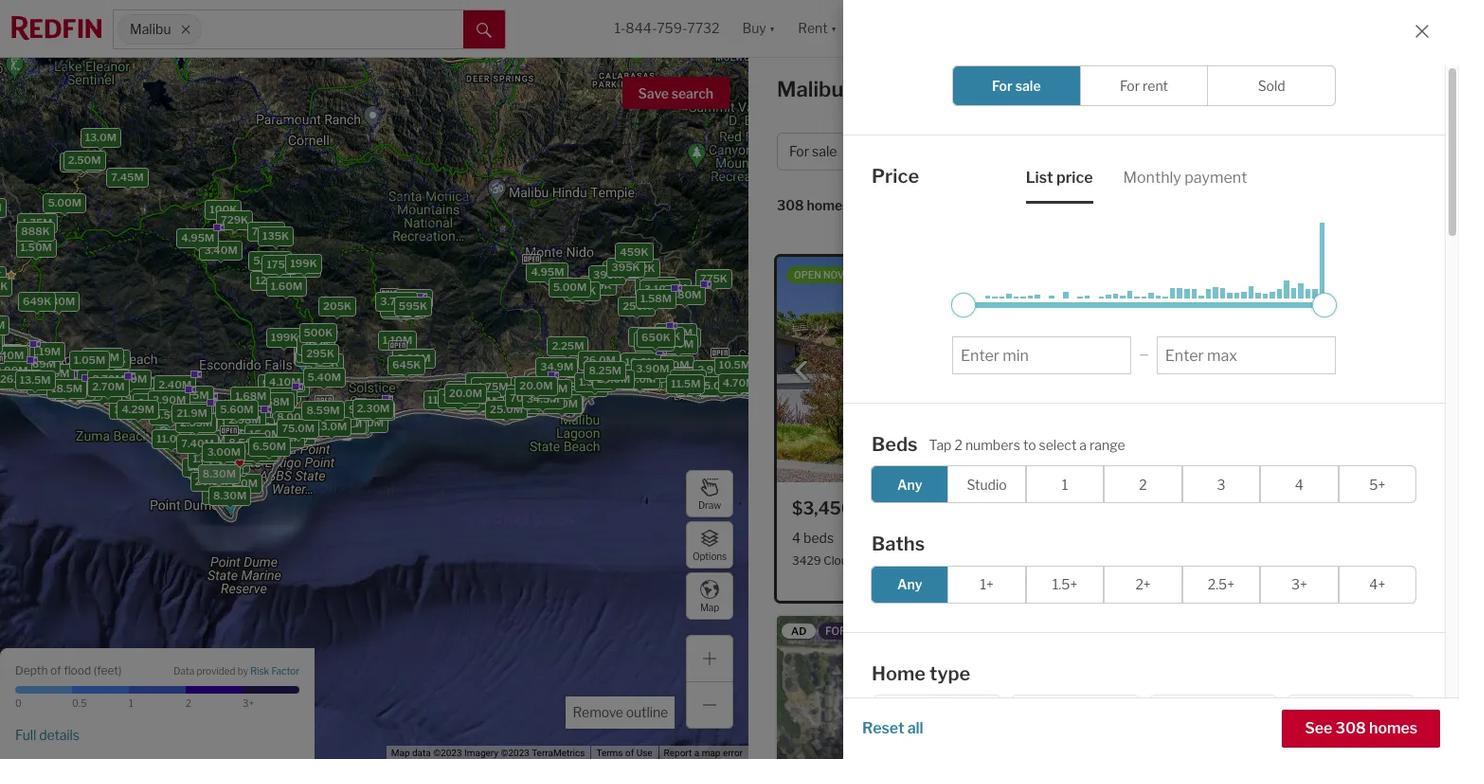Task type: describe. For each thing, give the bounding box(es) containing it.
0 horizontal spatial 595k
[[399, 300, 427, 313]]

1 vertical spatial 1.19m
[[257, 427, 286, 440]]

1 horizontal spatial 2.30m
[[357, 402, 390, 416]]

2.70m up 10.9m
[[238, 420, 270, 434]]

1+
[[981, 576, 994, 592]]

photo of 29351 bluewater rd, malibu, ca 90265 image
[[1112, 257, 1428, 482]]

0 vertical spatial 2.30m
[[42, 294, 75, 308]]

1 vertical spatial 1
[[129, 698, 133, 709]]

draw button
[[686, 470, 734, 518]]

2 inside map region
[[600, 371, 607, 385]]

935k
[[0, 348, 25, 361]]

baths
[[872, 533, 925, 555]]

monthly payment
[[1124, 168, 1248, 186]]

Enter max text field
[[1166, 346, 1328, 364]]

4 for 4
[[1296, 476, 1304, 492]]

terms of use link
[[597, 748, 653, 758]]

1.75m
[[22, 216, 53, 229]]

1 vertical spatial 18.0m
[[231, 439, 263, 452]]

0 horizontal spatial 2.40m
[[159, 378, 192, 392]]

0 vertical spatial 8.30m
[[203, 467, 236, 481]]

3.79m
[[728, 377, 761, 390]]

205k
[[323, 300, 352, 313]]

favorite button checkbox
[[1054, 498, 1079, 522]]

price
[[1057, 168, 1093, 186]]

0 horizontal spatial 8.00m
[[277, 411, 311, 424]]

remove outline button
[[566, 697, 675, 729]]

option group up 'new'
[[871, 565, 1417, 603]]

0 horizontal spatial ca
[[853, 77, 884, 101]]

Studio checkbox
[[948, 465, 1026, 503]]

1 horizontal spatial 250k
[[623, 300, 651, 313]]

ad region
[[777, 616, 1094, 759]]

10.4m
[[2, 366, 34, 379]]

select
[[1039, 437, 1077, 453]]

635k
[[98, 353, 126, 366]]

draw
[[699, 499, 721, 510]]

0 vertical spatial 11.5m
[[671, 377, 701, 390]]

2+ radio
[[1105, 565, 1183, 603]]

0 horizontal spatial 15.0m
[[249, 427, 281, 440]]

report a map error link
[[664, 748, 743, 758]]

2,256
[[901, 530, 938, 546]]

2 vertical spatial 395k
[[13, 355, 42, 369]]

1 vertical spatial 3.50m
[[634, 329, 667, 343]]

3 baths
[[845, 530, 891, 546]]

remove outline
[[573, 704, 668, 720]]

malibu
[[130, 21, 171, 37]]

4 checkbox
[[1261, 465, 1339, 503]]

3.95m
[[635, 367, 668, 380]]

5.69m
[[233, 412, 266, 425]]

1 ©2023 from the left
[[433, 748, 462, 758]]

4+
[[1370, 576, 1386, 592]]

depth of flood ( feet )
[[15, 663, 122, 677]]

$8,295,000
[[1127, 499, 1227, 518]]

0 vertical spatial 6.00m
[[631, 360, 665, 373]]

0 vertical spatial 2.50m
[[68, 154, 101, 167]]

888k
[[21, 225, 50, 238]]

to
[[884, 269, 897, 281]]

3429 cloudcroft dr, malibu, ca 90265
[[792, 554, 995, 568]]

for for for sale option
[[992, 78, 1013, 94]]

1 horizontal spatial 9.80m
[[508, 397, 542, 411]]

1 vertical spatial 3+
[[243, 698, 254, 709]]

ca for 3429
[[940, 554, 956, 568]]

full details
[[15, 727, 80, 743]]

House checkbox
[[872, 695, 1003, 759]]

reset all button
[[863, 710, 924, 748]]

dr,
[[883, 554, 897, 568]]

69.5m
[[511, 388, 544, 401]]

(
[[94, 663, 97, 677]]

14.0m
[[683, 372, 714, 385]]

1 vertical spatial 395k
[[640, 337, 668, 351]]

1 vertical spatial 4.95m
[[531, 265, 564, 278]]

0 vertical spatial 7.40m
[[169, 389, 202, 402]]

1 horizontal spatial 8.00m
[[319, 411, 353, 424]]

tap
[[929, 437, 952, 453]]

For rent checkbox
[[1080, 65, 1209, 106]]

For sale checkbox
[[953, 65, 1081, 106]]

26.0m
[[583, 353, 616, 366]]

1 vertical spatial 2.25m
[[81, 372, 113, 386]]

for for for rent checkbox
[[1120, 78, 1140, 94]]

0 vertical spatial 25.0m
[[16, 366, 49, 379]]

by
[[238, 666, 248, 677]]

bluewater
[[1164, 554, 1218, 568]]

malibu, for 29351
[[1240, 554, 1278, 568]]

use
[[637, 748, 653, 758]]

5.50m
[[227, 404, 261, 417]]

2.70m up 17.0m
[[92, 372, 125, 386]]

8.59m
[[307, 403, 340, 417]]

1 horizontal spatial a
[[1080, 437, 1087, 453]]

2.5+
[[1208, 576, 1235, 592]]

1 horizontal spatial 2.90m
[[698, 363, 731, 376]]

google image
[[5, 735, 67, 759]]

2.85m
[[43, 378, 75, 391]]

2 horizontal spatial 3.70m
[[664, 331, 696, 344]]

1 vertical spatial 2.00m
[[150, 394, 184, 407]]

Sold checkbox
[[1208, 65, 1336, 106]]

1 horizontal spatial 13.0m
[[316, 420, 347, 433]]

2,256 sq ft
[[901, 530, 968, 546]]

3 for 3 baths
[[845, 530, 853, 546]]

terrametrics
[[532, 748, 585, 758]]

5.60m
[[220, 403, 254, 416]]

7.45m
[[111, 171, 144, 184]]

map for map data ©2023  imagery ©2023 terrametrics
[[391, 748, 410, 758]]

1 vertical spatial 199k
[[271, 331, 298, 344]]

options
[[693, 550, 727, 562]]

4 for 4 units
[[725, 376, 732, 390]]

3 for 3
[[1217, 476, 1226, 492]]

0 horizontal spatial 11.0m
[[157, 432, 187, 446]]

2.33m
[[180, 416, 213, 430]]

1.70m
[[269, 429, 300, 442]]

1 vertical spatial 75.0m
[[282, 422, 315, 435]]

308 homes
[[777, 198, 850, 214]]

sq
[[940, 530, 955, 546]]

0 vertical spatial 250k
[[288, 261, 317, 274]]

0 horizontal spatial 6.00m
[[200, 441, 234, 454]]

2 horizontal spatial 8.00m
[[570, 380, 603, 393]]

0 vertical spatial 3.70m
[[64, 155, 97, 169]]

7.30m
[[206, 458, 239, 472]]

studio
[[967, 476, 1007, 492]]

1 inside checkbox
[[1062, 476, 1069, 492]]

0 vertical spatial 395k
[[612, 261, 640, 274]]

numbers
[[966, 437, 1021, 453]]

5.30m
[[269, 428, 302, 442]]

2 right tap
[[955, 437, 963, 453]]

1 vertical spatial 7.40m
[[181, 437, 214, 450]]

0 horizontal spatial 26.5m
[[0, 372, 33, 385]]

photo of 3429 cloudcroft dr, malibu, ca 90265 image
[[777, 257, 1094, 482]]

390k
[[302, 338, 331, 351]]

4.34m
[[728, 377, 761, 390]]

7.50m
[[175, 391, 208, 404]]

1 vertical spatial 3.70m
[[380, 295, 413, 308]]

19
[[1154, 628, 1165, 640]]

1.49m
[[663, 337, 694, 350]]

95.0m
[[512, 391, 546, 404]]

0 horizontal spatial 2.65m
[[87, 351, 119, 364]]

0 vertical spatial 13.0m
[[85, 131, 117, 144]]

1 horizontal spatial 2.25m
[[552, 339, 584, 353]]

option group containing house
[[872, 695, 1417, 759]]

649k
[[23, 294, 51, 308]]

17.8m
[[310, 407, 340, 420]]

5+ checkbox
[[1339, 465, 1417, 503]]

0 horizontal spatial 2.90m
[[153, 394, 186, 407]]

1 vertical spatial 4.50m
[[323, 406, 356, 419]]

1 895k from the top
[[299, 349, 327, 362]]

map region
[[0, 0, 899, 759]]

for inside 'button'
[[790, 143, 810, 160]]

1 horizontal spatial 10.00m
[[203, 459, 243, 473]]

22.0m
[[5, 372, 38, 386]]

malibu, ca homes for sale
[[777, 77, 1039, 101]]

1 horizontal spatial 595k
[[652, 329, 681, 343]]

0.5
[[72, 698, 87, 709]]

1.60m
[[271, 279, 303, 293]]

0 horizontal spatial a
[[695, 748, 700, 758]]

0 horizontal spatial 11.5m
[[333, 417, 362, 431]]

for sale inside for sale 'button'
[[790, 143, 837, 160]]

2 horizontal spatial 15.0m
[[536, 382, 568, 395]]

5+
[[1370, 476, 1386, 492]]

imagery
[[464, 748, 499, 758]]

42.5m
[[630, 373, 663, 387]]

map button
[[686, 573, 734, 620]]

$3,450,000
[[792, 499, 893, 518]]

depth
[[15, 663, 48, 677]]

to
[[1024, 437, 1037, 453]]

of for terms
[[626, 748, 634, 758]]

1 horizontal spatial 5.75m
[[470, 376, 503, 389]]

0 horizontal spatial malibu,
[[777, 77, 849, 101]]

0 vertical spatial 308
[[777, 198, 804, 214]]

ago
[[1190, 628, 1211, 640]]

3+ inside radio
[[1292, 576, 1308, 592]]

data
[[412, 748, 431, 758]]

3+ radio
[[1261, 565, 1339, 603]]

1.5+ radio
[[1026, 565, 1105, 603]]

90265 for 3429 cloudcroft dr, malibu, ca 90265
[[958, 554, 995, 568]]

11am
[[857, 269, 882, 281]]

185k
[[585, 278, 612, 292]]

1 horizontal spatial 2.65m
[[516, 379, 549, 392]]

sale inside option
[[1016, 78, 1041, 94]]

3.40m
[[204, 243, 238, 256]]

999k
[[678, 370, 706, 383]]

0 vertical spatial 30.0m
[[624, 373, 658, 386]]

next button image
[[1060, 361, 1079, 380]]

342k
[[627, 262, 656, 275]]

5.95m
[[264, 387, 297, 400]]

17.0m
[[87, 387, 118, 400]]

844-
[[626, 20, 657, 36]]

maximum price slider
[[1313, 292, 1337, 317]]

0 vertical spatial 12.0m
[[255, 274, 287, 287]]

3.80m
[[0, 364, 28, 377]]

see 308 homes button
[[1283, 710, 1441, 748]]

2.37m
[[732, 368, 764, 382]]

5.13m
[[222, 414, 253, 428]]

3.10m
[[644, 283, 676, 296]]

ca for 29351
[[1280, 554, 1296, 568]]

1 vertical spatial 25.0m
[[490, 403, 523, 416]]

1 horizontal spatial 2.50m
[[717, 376, 750, 390]]

full details button
[[15, 727, 80, 744]]



Task type: vqa. For each thing, say whether or not it's contained in the screenshot.
'cloudcroft'
yes



Task type: locate. For each thing, give the bounding box(es) containing it.
market insights
[[1223, 82, 1335, 100]]

4.75m
[[476, 380, 509, 393]]

1 vertical spatial a
[[695, 748, 700, 758]]

0 vertical spatial 3+
[[1292, 576, 1308, 592]]

for right for
[[992, 78, 1013, 94]]

1 vertical spatial 11.0m
[[157, 432, 187, 446]]

malibu, down 2,256
[[899, 554, 937, 568]]

18.5m
[[51, 382, 83, 395], [66, 384, 98, 397]]

19.0m
[[546, 397, 578, 410]]

8.00m right 45.0m
[[319, 411, 353, 424]]

1 any from the top
[[898, 476, 923, 492]]

1 vertical spatial homes
[[1370, 719, 1418, 737]]

0 vertical spatial 2.65m
[[87, 351, 119, 364]]

21.9m
[[176, 406, 207, 420]]

1 horizontal spatial 4.50m
[[609, 369, 643, 383]]

hrs
[[1167, 628, 1188, 640]]

1 horizontal spatial 15.0m
[[332, 417, 364, 430]]

new
[[1129, 628, 1152, 640]]

favorite button image for $3,450,000
[[1054, 498, 1079, 522]]

0 vertical spatial 5.75m
[[470, 376, 503, 389]]

2.65m up the "3.60m"
[[87, 351, 119, 364]]

see 308 homes
[[1305, 719, 1418, 737]]

1 horizontal spatial malibu,
[[899, 554, 937, 568]]

units for 4 units
[[735, 376, 761, 390]]

0 horizontal spatial 75.0m
[[282, 422, 315, 435]]

save search
[[638, 85, 714, 101]]

1 horizontal spatial 3+
[[1292, 576, 1308, 592]]

any for 1+
[[898, 576, 923, 592]]

7.40m down 4.25m at the left
[[181, 437, 214, 450]]

0 vertical spatial 595k
[[399, 300, 427, 313]]

3+ down 29351 bluewater rd, malibu, ca 90265
[[1292, 576, 1308, 592]]

775k
[[700, 272, 728, 285]]

1 horizontal spatial 6.00m
[[631, 360, 665, 373]]

100k
[[210, 203, 237, 216]]

1.63m
[[270, 425, 301, 439], [246, 430, 277, 443]]

0 vertical spatial 4
[[725, 376, 732, 390]]

308 down for sale 'button'
[[777, 198, 804, 214]]

0 vertical spatial 3.50m
[[654, 282, 688, 295]]

error
[[723, 748, 743, 758]]

1 horizontal spatial 75.0m
[[442, 392, 475, 405]]

1 vertical spatial 4
[[1296, 476, 1304, 492]]

199k up 1.60m
[[290, 257, 317, 270]]

for sale inside for sale option
[[992, 78, 1041, 94]]

0 horizontal spatial 5.75m
[[260, 390, 293, 403]]

0 horizontal spatial 250k
[[288, 261, 317, 274]]

4.50m down 10.8m
[[609, 369, 643, 383]]

3+ down by
[[243, 698, 254, 709]]

1.68m
[[235, 389, 267, 402]]

1 horizontal spatial sale
[[1016, 78, 1041, 94]]

7.40m up 9.90m
[[169, 389, 202, 402]]

30.0m
[[624, 373, 658, 386], [495, 401, 529, 414]]

1 vertical spatial 2.65m
[[516, 379, 549, 392]]

225k
[[569, 284, 597, 298]]

0 horizontal spatial 16.0m
[[114, 403, 146, 416]]

1 horizontal spatial 2.00m
[[397, 351, 431, 365]]

4 inside checkbox
[[1296, 476, 1304, 492]]

photos
[[1312, 202, 1364, 220]]

90265 for 29351 bluewater rd, malibu, ca 90265
[[1299, 554, 1336, 568]]

for sale up 308 homes
[[790, 143, 837, 160]]

2.60m
[[192, 453, 225, 466]]

199k
[[290, 257, 317, 270], [271, 331, 298, 344]]

1 horizontal spatial 30.0m
[[624, 373, 658, 386]]

previous button image
[[792, 361, 811, 380]]

90265 left '4+' radio
[[1299, 554, 1336, 568]]

favorite button image up '4+' radio
[[1389, 498, 1413, 522]]

2.25m up 65.0m
[[81, 372, 113, 386]]

map for map
[[700, 601, 720, 613]]

645k
[[392, 358, 421, 371]]

1 horizontal spatial 4
[[792, 530, 801, 546]]

8.25m
[[589, 364, 622, 377]]

photo of 21764 castlewood dr, malibu, ca 90265 image
[[1112, 616, 1428, 759]]

199k left 1.67m
[[271, 331, 298, 344]]

759-
[[657, 20, 687, 36]]

1 horizontal spatial ca
[[940, 554, 956, 568]]

2 down 26.0m
[[600, 371, 607, 385]]

18.0m right the 2.23m
[[352, 416, 384, 429]]

list price element
[[1026, 152, 1093, 203]]

of for depth
[[50, 663, 61, 677]]

2 down data
[[186, 698, 191, 709]]

0 vertical spatial 26.5m
[[0, 372, 33, 385]]

1 vertical spatial any
[[898, 576, 923, 592]]

1 vertical spatial 16.0m
[[207, 488, 239, 502]]

submit search image
[[477, 22, 492, 38]]

0 vertical spatial homes
[[807, 198, 850, 214]]

5.99m
[[262, 377, 296, 391]]

4.95m left 399k
[[531, 265, 564, 278]]

any for studio
[[898, 476, 923, 492]]

0 horizontal spatial for sale
[[790, 143, 837, 160]]

1-844-759-7732 link
[[615, 20, 720, 36]]

map
[[702, 748, 721, 758]]

0 vertical spatial 2.90m
[[698, 363, 731, 376]]

0 horizontal spatial 2.25m
[[81, 372, 113, 386]]

of left flood
[[50, 663, 61, 677]]

a left 'range'
[[1080, 437, 1087, 453]]

0 horizontal spatial 2.00m
[[150, 394, 184, 407]]

search
[[672, 85, 714, 101]]

8.50m
[[138, 396, 171, 409], [229, 436, 262, 449], [225, 449, 259, 463]]

a left map
[[695, 748, 700, 758]]

Any radio
[[871, 565, 949, 603]]

0 horizontal spatial 2.30m
[[42, 294, 75, 308]]

2.30m right the 2.23m
[[357, 402, 390, 416]]

21.5m
[[195, 434, 226, 447]]

0 vertical spatial 199k
[[290, 257, 317, 270]]

2 90265 from the left
[[1299, 554, 1336, 568]]

47.5m
[[278, 428, 311, 442]]

2.70m down 635k on the top left of the page
[[92, 380, 125, 393]]

1 up favorite button checkbox
[[1062, 476, 1069, 492]]

650k
[[642, 331, 671, 344]]

1
[[1062, 476, 1069, 492], [129, 698, 133, 709]]

1 horizontal spatial 3.70m
[[380, 295, 413, 308]]

2 895k from the top
[[299, 350, 328, 363]]

favorite button checkbox
[[1389, 498, 1413, 522]]

308 right see
[[1336, 719, 1367, 737]]

of left use at the bottom of the page
[[626, 748, 634, 758]]

for inside checkbox
[[1120, 78, 1140, 94]]

favorite button image down select
[[1054, 498, 1079, 522]]

16.0m down the "3.60m"
[[114, 403, 146, 416]]

90265
[[958, 554, 995, 568], [1299, 554, 1336, 568]]

1 vertical spatial 11.5m
[[333, 417, 362, 431]]

3 up $8,295,000
[[1217, 476, 1226, 492]]

2.25m up 34.9m
[[552, 339, 584, 353]]

3.50m down 342k
[[654, 282, 688, 295]]

monthly payment element
[[1124, 152, 1248, 203]]

of
[[50, 663, 61, 677], [626, 748, 634, 758]]

0 vertical spatial 1
[[1062, 476, 1069, 492]]

20.0m
[[597, 372, 631, 385], [520, 379, 553, 392], [449, 387, 482, 400], [195, 475, 228, 489]]

2.65m up the 37.0m on the left of page
[[516, 379, 549, 392]]

13.0m up '7.45m'
[[85, 131, 117, 144]]

1 vertical spatial 2.50m
[[717, 376, 750, 390]]

2.58m
[[182, 416, 214, 429]]

1 horizontal spatial 308
[[1336, 719, 1367, 737]]

0 vertical spatial 1.19m
[[31, 345, 61, 358]]

sale right for
[[1016, 78, 1041, 94]]

tap 2 numbers to select a range
[[929, 437, 1126, 453]]

©2023 right "data"
[[433, 748, 462, 758]]

11.0m down "2.33m"
[[157, 432, 187, 446]]

8.00m up the 47.5m
[[277, 411, 311, 424]]

land
[[1338, 731, 1365, 745]]

1 vertical spatial 308
[[1336, 719, 1367, 737]]

Land checkbox
[[1286, 695, 1417, 759]]

3.75m
[[59, 384, 91, 398]]

1 horizontal spatial 1.19m
[[257, 427, 286, 440]]

favorite button image
[[1054, 498, 1079, 522], [1389, 498, 1413, 522]]

1+ radio
[[948, 565, 1026, 603]]

2 vertical spatial 4
[[792, 530, 801, 546]]

1 horizontal spatial 2.40m
[[681, 380, 714, 393]]

30.0m down 11.9m
[[624, 373, 658, 386]]

map data ©2023  imagery ©2023 terrametrics
[[391, 748, 585, 758]]

remove
[[573, 704, 624, 720]]

4 units
[[725, 376, 761, 390]]

0 horizontal spatial 1.19m
[[31, 345, 61, 358]]

minimum price slider
[[952, 292, 976, 317]]

395k up 22.0m
[[13, 355, 42, 369]]

homes right land
[[1370, 719, 1418, 737]]

1 vertical spatial 30.0m
[[495, 401, 529, 414]]

30.0m down the 69.5m
[[495, 401, 529, 414]]

4.95m down 100k
[[181, 232, 215, 245]]

1 horizontal spatial map
[[700, 601, 720, 613]]

3.90m
[[636, 362, 670, 375]]

8.45m
[[500, 400, 534, 413]]

0 horizontal spatial 10.00m
[[32, 378, 71, 391]]

2 any from the top
[[898, 576, 923, 592]]

0 horizontal spatial favorite button image
[[1054, 498, 1079, 522]]

16.0m down 7.30m
[[207, 488, 239, 502]]

740k
[[252, 225, 280, 238]]

2 favorite button image from the left
[[1389, 498, 1413, 522]]

1.13m
[[361, 404, 391, 417]]

sale up 308 homes
[[812, 143, 837, 160]]

homes down for sale 'button'
[[807, 198, 850, 214]]

598k
[[310, 356, 339, 369]]

ca right rd,
[[1280, 554, 1296, 568]]

8.00m down 8.25m
[[570, 380, 603, 393]]

0 vertical spatial 4.95m
[[181, 232, 215, 245]]

sale inside 'button'
[[812, 143, 837, 160]]

26.5m
[[0, 372, 33, 385], [546, 397, 579, 410]]

for sale right for
[[992, 78, 1041, 94]]

12.0m down 175k
[[255, 274, 287, 287]]

250k down 3.10m
[[623, 300, 651, 313]]

for sale button
[[777, 133, 873, 171]]

18.0m up '7.90m'
[[231, 439, 263, 452]]

45.0m
[[283, 422, 317, 436]]

2 inside option
[[1140, 476, 1148, 492]]

1 vertical spatial 8.30m
[[213, 489, 247, 502]]

2 up $8,295,000
[[1140, 476, 1148, 492]]

0 vertical spatial 11.0m
[[428, 393, 458, 406]]

4.50m left 1.13m
[[323, 406, 356, 419]]

250k up 1.60m
[[288, 261, 317, 274]]

2 horizontal spatial 4
[[1296, 476, 1304, 492]]

5.75m down 4.10m
[[260, 390, 293, 403]]

ca left homes
[[853, 77, 884, 101]]

0 horizontal spatial 4.50m
[[323, 406, 356, 419]]

remove malibu image
[[180, 24, 191, 35]]

1 90265 from the left
[[958, 554, 995, 568]]

Enter min text field
[[961, 346, 1123, 364]]

0 vertical spatial 2.25m
[[552, 339, 584, 353]]

0 horizontal spatial 9.80m
[[349, 403, 383, 416]]

9.85m
[[125, 391, 158, 405]]

map down options
[[700, 601, 720, 613]]

1.19m up 9.00m
[[257, 427, 286, 440]]

0 horizontal spatial 2.50m
[[68, 154, 101, 167]]

3.50m up 10.8m
[[634, 329, 667, 343]]

1.40m
[[674, 370, 706, 383]]

75.0m
[[442, 392, 475, 405], [282, 422, 315, 435]]

photos button
[[1308, 201, 1385, 230]]

homes inside button
[[1370, 719, 1418, 737]]

for inside option
[[992, 78, 1013, 94]]

3 checkbox
[[1183, 465, 1261, 503]]

for left rent at the right of the page
[[1120, 78, 1140, 94]]

1 horizontal spatial 3
[[1217, 476, 1226, 492]]

open nov 7, 11am to 2pm
[[794, 269, 921, 281]]

2 checkbox
[[1105, 465, 1183, 503]]

595k
[[399, 300, 427, 313], [652, 329, 681, 343]]

8.00m
[[570, 380, 603, 393], [319, 411, 353, 424], [277, 411, 311, 424]]

308 inside see 308 homes button
[[1336, 719, 1367, 737]]

2 horizontal spatial ca
[[1280, 554, 1296, 568]]

1 vertical spatial 5.75m
[[260, 390, 293, 403]]

data provided by risk factor
[[174, 666, 300, 677]]

any down beds
[[898, 476, 923, 492]]

395k down 459k
[[612, 261, 640, 274]]

11.0m left 41.5m
[[428, 393, 458, 406]]

price
[[872, 165, 920, 188]]

baths
[[856, 530, 891, 546]]

map inside button
[[700, 601, 720, 613]]

3+
[[1292, 576, 1308, 592], [243, 698, 254, 709]]

malibu, right rd,
[[1240, 554, 1278, 568]]

favorite button image for $8,295,000
[[1389, 498, 1413, 522]]

map left "data"
[[391, 748, 410, 758]]

cloudcroft
[[824, 554, 881, 568]]

395k up 10.8m
[[640, 337, 668, 351]]

9.65m
[[272, 380, 305, 393]]

1 vertical spatial 13.0m
[[316, 420, 347, 433]]

1 right 0.5
[[129, 698, 133, 709]]

1.19m up "1.29m"
[[31, 345, 61, 358]]

4 for 4 beds
[[792, 530, 801, 546]]

0 horizontal spatial homes
[[807, 198, 850, 214]]

13.0m down 8.59m
[[316, 420, 347, 433]]

65.0m
[[82, 386, 115, 399]]

1.15m
[[42, 374, 71, 387]]

1 vertical spatial 2.30m
[[357, 402, 390, 416]]

market
[[1223, 82, 1275, 100]]

1 favorite button image from the left
[[1054, 498, 1079, 522]]

0 vertical spatial 10.00m
[[32, 378, 71, 391]]

2pm
[[899, 269, 921, 281]]

malibu, for 3429
[[899, 554, 937, 568]]

1 horizontal spatial 26.5m
[[546, 397, 579, 410]]

1 horizontal spatial 11.5m
[[671, 377, 701, 390]]

16.0m
[[114, 403, 146, 416], [207, 488, 239, 502]]

4 inside map region
[[725, 376, 732, 390]]

1 checkbox
[[1026, 465, 1105, 503]]

3 up cloudcroft
[[845, 530, 853, 546]]

29351 bluewater rd, malibu, ca 90265
[[1127, 554, 1336, 568]]

4+ radio
[[1339, 565, 1417, 603]]

©2023 right imagery at the left of the page
[[501, 748, 530, 758]]

1 horizontal spatial favorite button image
[[1389, 498, 1413, 522]]

2.68m
[[257, 395, 290, 408]]

9.00m
[[240, 444, 273, 458]]

1 horizontal spatial for
[[992, 78, 1013, 94]]

11.2m
[[680, 379, 710, 393]]

type
[[930, 662, 971, 685]]

option group
[[953, 65, 1336, 106], [871, 465, 1417, 503], [871, 565, 1417, 603], [872, 695, 1417, 759]]

terms of use
[[597, 748, 653, 758]]

option group up monthly
[[953, 65, 1336, 106]]

option group containing for sale
[[953, 65, 1336, 106]]

1.10m
[[383, 333, 413, 346]]

2 horizontal spatial for
[[1120, 78, 1140, 94]]

2 ©2023 from the left
[[501, 748, 530, 758]]

8.30m down the 2.60m
[[203, 467, 236, 481]]

2.30m up "2.69m"
[[42, 294, 75, 308]]

0 horizontal spatial 25.0m
[[16, 366, 49, 379]]

2.5+ radio
[[1183, 565, 1261, 603]]

250k
[[288, 261, 317, 274], [623, 300, 651, 313]]

2 vertical spatial 3.70m
[[664, 331, 696, 344]]

41.5m
[[463, 395, 495, 409]]

4.55m
[[56, 383, 89, 397]]

units for 2 units
[[609, 371, 635, 385]]

1 vertical spatial 12.0m
[[227, 477, 258, 490]]

3 inside "option"
[[1217, 476, 1226, 492]]

5.40m
[[308, 371, 341, 384]]

5.75m up 40.0m
[[470, 376, 503, 389]]

malibu, up for sale 'button'
[[777, 77, 849, 101]]

8.30m down 7.30m
[[213, 489, 247, 502]]

29.5m
[[538, 394, 570, 408]]

1 horizontal spatial 18.0m
[[352, 416, 384, 429]]

0 vertical spatial 2.00m
[[397, 351, 431, 365]]

3.20m
[[187, 461, 220, 474]]

0 horizontal spatial units
[[609, 371, 635, 385]]

any down 3429 cloudcroft dr, malibu, ca 90265
[[898, 576, 923, 592]]

12.0m down '7.90m'
[[227, 477, 258, 490]]

home
[[872, 662, 926, 685]]

ca down sq
[[940, 554, 956, 568]]

None checkbox
[[1010, 695, 1141, 759], [1148, 695, 1279, 759], [1010, 695, 1141, 759], [1148, 695, 1279, 759]]

Any checkbox
[[871, 465, 949, 503]]

option group down 'range'
[[871, 465, 1417, 503]]

1 vertical spatial 6.00m
[[200, 441, 234, 454]]

option group down 'new'
[[872, 695, 1417, 759]]

for up 308 homes
[[790, 143, 810, 160]]

0 vertical spatial 18.0m
[[352, 416, 384, 429]]

90265 up 1+
[[958, 554, 995, 568]]



